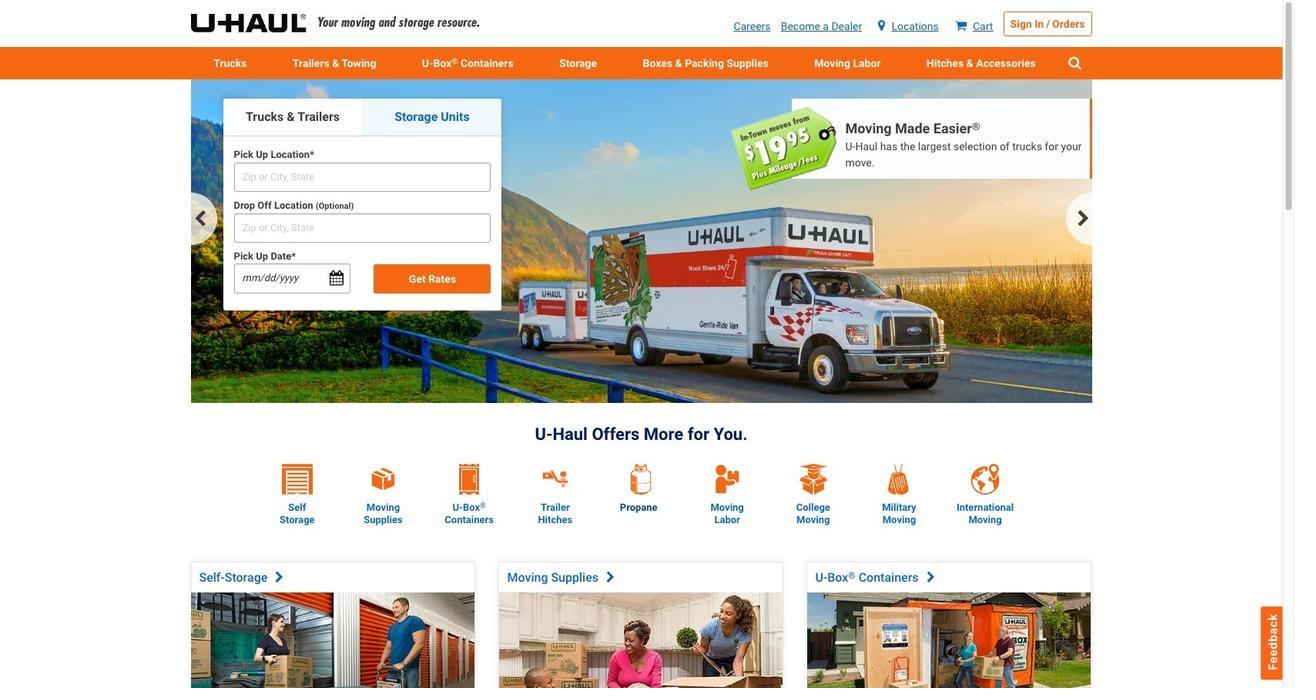 Task type: describe. For each thing, give the bounding box(es) containing it.
4 menu item from the left
[[620, 47, 792, 80]]

family loading u-haul boxes in their kitchen image
[[500, 593, 783, 688]]

in-town moves from $19.95 plus mileage and fees image
[[730, 107, 838, 192]]

international moves icon image
[[970, 464, 1001, 495]]

1 u-haul u-box container icon image from the left
[[454, 464, 485, 495]]

2 menu item from the left
[[270, 47, 399, 80]]

1 u-haul propane tank icon image from the left
[[626, 464, 657, 495]]

3 menu item from the left
[[537, 47, 620, 80]]

u-haul truck towing a trailer on a coastal road image
[[191, 80, 1092, 403]]



Task type: vqa. For each thing, say whether or not it's contained in the screenshot.
U-HAUL MOVING SUPPLIES BOX ICON
yes



Task type: locate. For each thing, give the bounding box(es) containing it.
military tags icon image
[[884, 464, 915, 495]]

u-haul u-box container icon image
[[454, 464, 485, 495], [459, 464, 479, 495]]

u-haul self-storage icon image
[[282, 464, 313, 495], [282, 464, 313, 495]]

5 menu item from the left
[[792, 47, 904, 80]]

1 menu item from the left
[[191, 47, 270, 80]]

mm/dd/yyyy text field
[[234, 264, 351, 293]]

u-haul moving supplies box icon image
[[365, 464, 402, 495], [371, 467, 396, 492]]

u-haul moving labor icon image
[[712, 463, 743, 495], [714, 463, 740, 495]]

navigation
[[191, 193, 1092, 245]]

menu
[[191, 47, 1092, 80]]

family loading a u-box container in their driveway image
[[808, 593, 1091, 688]]

6 menu item from the left
[[904, 47, 1059, 80]]

2 u-haul propane tank icon image from the left
[[631, 464, 652, 495]]

form
[[222, 147, 503, 299]]

u-haul propane tank icon image
[[626, 464, 657, 495], [631, 464, 652, 495]]

u-haul trailer hitch icon image
[[537, 464, 574, 495], [560, 472, 567, 477]]

tab list
[[223, 99, 502, 137]]

u-haul college moving icon image
[[798, 464, 829, 495]]

2 u-haul moving labor icon image from the left
[[714, 463, 740, 495]]

2 u-haul u-box container icon image from the left
[[459, 464, 479, 495]]

1 u-haul moving labor icon image from the left
[[712, 463, 743, 495]]

Drop Off Location text field
[[234, 213, 491, 243]]

banner
[[0, 0, 1283, 80], [191, 80, 1092, 410]]

couple loading a storage unit at a u-haul facility image
[[191, 593, 475, 688]]

Pick Up Location text field
[[234, 162, 491, 192]]

menu item
[[191, 47, 270, 80], [270, 47, 399, 80], [537, 47, 620, 80], [620, 47, 792, 80], [792, 47, 904, 80], [904, 47, 1059, 80]]



